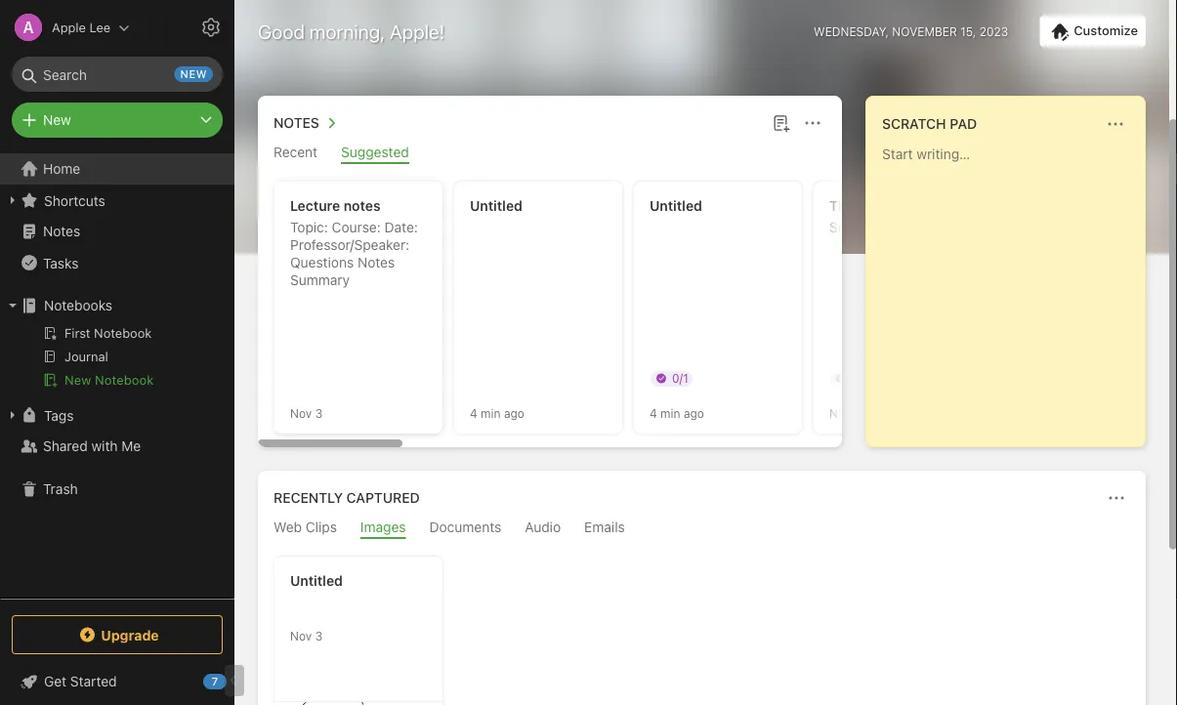Task type: vqa. For each thing, say whether or not it's contained in the screenshot.
'Nov' inside the the Images tab panel
yes



Task type: describe. For each thing, give the bounding box(es) containing it.
0/1
[[672, 371, 688, 385]]

new notebook button
[[0, 368, 233, 392]]

notebook
[[95, 373, 154, 387]]

new for new
[[43, 112, 71, 128]]

lecture
[[290, 198, 340, 214]]

15,
[[960, 24, 976, 38]]

1 4 min ago from the left
[[470, 406, 524, 420]]

recently
[[274, 490, 343, 506]]

documents
[[429, 519, 501, 535]]

notebooks
[[44, 297, 112, 314]]

things
[[829, 198, 874, 214]]

shared with me link
[[0, 431, 233, 462]]

things to do send email
[[829, 198, 911, 235]]

recently captured button
[[270, 486, 420, 510]]

Start writing… text field
[[882, 146, 1144, 431]]

home
[[43, 161, 80, 177]]

notes
[[344, 198, 380, 214]]

1 horizontal spatial more actions image
[[1104, 112, 1127, 136]]

more actions field for recently captured
[[1103, 484, 1130, 512]]

click to collapse image
[[227, 669, 242, 693]]

more actions image
[[1105, 486, 1128, 510]]

tags
[[44, 407, 74, 423]]

course:
[[332, 219, 381, 235]]

new notebook
[[64, 373, 154, 387]]

suggested tab panel
[[258, 164, 1177, 447]]

web clips tab
[[274, 519, 337, 539]]

Help and Learning task checklist field
[[0, 666, 234, 697]]

new button
[[12, 103, 223, 138]]

customize button
[[1040, 16, 1146, 47]]

started
[[70, 673, 117, 690]]

2 4 from the left
[[650, 406, 657, 420]]

to
[[877, 198, 891, 214]]

captured
[[346, 490, 420, 506]]

trash
[[43, 481, 78, 497]]

untitled for min
[[470, 198, 522, 214]]

2 min from the left
[[660, 406, 680, 420]]

good
[[258, 20, 305, 42]]

shared with me
[[43, 438, 141, 454]]

new search field
[[25, 57, 213, 92]]

tab list for notes
[[262, 144, 838, 164]]

recent tab
[[274, 144, 318, 164]]

2 4 min ago from the left
[[650, 406, 704, 420]]

1 ago from the left
[[504, 406, 524, 420]]

2 horizontal spatial untitled
[[650, 198, 702, 214]]

new for new notebook
[[64, 373, 91, 387]]

apple
[[52, 20, 86, 35]]

0 horizontal spatial more actions image
[[801, 111, 824, 135]]

recently captured
[[274, 490, 420, 506]]

web clips
[[274, 519, 337, 535]]

customize
[[1074, 23, 1138, 38]]

professor/speaker:
[[290, 237, 409, 253]]

questions
[[290, 254, 354, 271]]

audio
[[525, 519, 561, 535]]

images tab
[[360, 519, 406, 539]]

notes inside notes button
[[274, 115, 319, 131]]

images
[[360, 519, 406, 535]]

apple lee
[[52, 20, 111, 35]]

expand tags image
[[5, 407, 21, 423]]

november
[[892, 24, 957, 38]]

apple!
[[390, 20, 445, 42]]

scratch
[[882, 116, 946, 132]]

morning,
[[309, 20, 385, 42]]

get
[[44, 673, 67, 690]]

shortcuts button
[[0, 185, 233, 216]]

emails tab
[[584, 519, 625, 539]]

get started
[[44, 673, 117, 690]]

tab list for recently captured
[[262, 519, 1142, 539]]



Task type: locate. For each thing, give the bounding box(es) containing it.
documents tab
[[429, 519, 501, 539]]

1 horizontal spatial 4
[[650, 406, 657, 420]]

email
[[865, 219, 899, 235]]

0 horizontal spatial min
[[481, 406, 501, 420]]

2 tab list from the top
[[262, 519, 1142, 539]]

notebooks link
[[0, 290, 233, 321]]

1 tab list from the top
[[262, 144, 838, 164]]

4
[[470, 406, 477, 420], [650, 406, 657, 420]]

shortcuts
[[44, 192, 105, 208]]

1 horizontal spatial 4 min ago
[[650, 406, 704, 420]]

0 horizontal spatial untitled
[[290, 573, 343, 589]]

wednesday, november 15, 2023
[[814, 24, 1008, 38]]

1 horizontal spatial ago
[[684, 406, 704, 420]]

send
[[829, 219, 862, 235]]

0 vertical spatial notes
[[274, 115, 319, 131]]

tree containing home
[[0, 153, 234, 598]]

do
[[894, 198, 911, 214]]

min
[[481, 406, 501, 420], [660, 406, 680, 420]]

wednesday,
[[814, 24, 889, 38]]

1 horizontal spatial notes
[[274, 115, 319, 131]]

web
[[274, 519, 302, 535]]

date:
[[384, 219, 418, 235]]

2 vertical spatial notes
[[357, 254, 395, 271]]

tab list containing recent
[[262, 144, 838, 164]]

upgrade
[[101, 627, 159, 643]]

pad
[[950, 116, 977, 132]]

images tab panel
[[258, 539, 1146, 705]]

untitled for 3
[[290, 573, 343, 589]]

home link
[[0, 153, 234, 185]]

3
[[315, 406, 323, 420], [854, 406, 862, 420], [315, 629, 323, 643]]

0 vertical spatial tab list
[[262, 144, 838, 164]]

new up the tags
[[64, 373, 91, 387]]

suggested tab
[[341, 144, 409, 164]]

thumbnail image
[[274, 702, 442, 705]]

upgrade button
[[12, 615, 223, 654]]

tree
[[0, 153, 234, 598]]

1 vertical spatial new
[[64, 373, 91, 387]]

more actions field for scratch pad
[[1102, 110, 1129, 138]]

tasks
[[43, 255, 79, 271]]

more actions image
[[801, 111, 824, 135], [1104, 112, 1127, 136]]

notes
[[274, 115, 319, 131], [43, 223, 80, 239], [357, 254, 395, 271]]

tab list
[[262, 144, 838, 164], [262, 519, 1142, 539]]

1 horizontal spatial min
[[660, 406, 680, 420]]

1 4 from the left
[[470, 406, 477, 420]]

audio tab
[[525, 519, 561, 539]]

Account field
[[0, 8, 130, 47]]

2 horizontal spatial notes
[[357, 254, 395, 271]]

suggested
[[341, 144, 409, 160]]

recent
[[274, 144, 318, 160]]

notes button
[[270, 111, 343, 135]]

lecture notes topic: course: date: professor/speaker: questions notes summary
[[290, 198, 418, 288]]

topic:
[[290, 219, 328, 235]]

me
[[121, 438, 141, 454]]

1 vertical spatial notes
[[43, 223, 80, 239]]

settings image
[[199, 16, 223, 39]]

lee
[[89, 20, 111, 35]]

0 horizontal spatial 4 min ago
[[470, 406, 524, 420]]

summary
[[290, 272, 350, 288]]

notes up tasks
[[43, 223, 80, 239]]

notes inside notes link
[[43, 223, 80, 239]]

new notebook group
[[0, 321, 233, 400]]

expand notebooks image
[[5, 298, 21, 314]]

new up home
[[43, 112, 71, 128]]

emails
[[584, 519, 625, 535]]

new inside popup button
[[43, 112, 71, 128]]

7
[[212, 675, 218, 688]]

untitled inside images tab panel
[[290, 573, 343, 589]]

notes link
[[0, 216, 233, 247]]

trash link
[[0, 474, 233, 505]]

ago
[[504, 406, 524, 420], [684, 406, 704, 420]]

tasks button
[[0, 247, 233, 278]]

0 horizontal spatial 4
[[470, 406, 477, 420]]

notes down 'professor/speaker:' at the top of the page
[[357, 254, 395, 271]]

3 inside images tab panel
[[315, 629, 323, 643]]

untitled
[[470, 198, 522, 214], [650, 198, 702, 214], [290, 573, 343, 589]]

nov
[[290, 406, 312, 420], [829, 406, 851, 420], [290, 629, 312, 643]]

nov 3
[[290, 406, 323, 420], [829, 406, 862, 420], [290, 629, 323, 643]]

with
[[91, 438, 118, 454]]

1 horizontal spatial untitled
[[470, 198, 522, 214]]

4 min ago
[[470, 406, 524, 420], [650, 406, 704, 420]]

new
[[43, 112, 71, 128], [64, 373, 91, 387]]

2 ago from the left
[[684, 406, 704, 420]]

1 vertical spatial tab list
[[262, 519, 1142, 539]]

0 vertical spatial new
[[43, 112, 71, 128]]

clips
[[306, 519, 337, 535]]

tab list containing web clips
[[262, 519, 1142, 539]]

1 min from the left
[[481, 406, 501, 420]]

good morning, apple!
[[258, 20, 445, 42]]

Search text field
[[25, 57, 209, 92]]

shared
[[43, 438, 88, 454]]

notes up recent
[[274, 115, 319, 131]]

0 horizontal spatial ago
[[504, 406, 524, 420]]

nov 3 inside images tab panel
[[290, 629, 323, 643]]

new
[[180, 68, 207, 81]]

More actions field
[[799, 109, 826, 137], [1102, 110, 1129, 138], [1103, 484, 1130, 512]]

scratch pad
[[882, 116, 977, 132]]

notes inside lecture notes topic: course: date: professor/speaker: questions notes summary
[[357, 254, 395, 271]]

2023
[[979, 24, 1008, 38]]

new inside button
[[64, 373, 91, 387]]

0 horizontal spatial notes
[[43, 223, 80, 239]]

nov inside images tab panel
[[290, 629, 312, 643]]

tags button
[[0, 400, 233, 431]]

scratch pad button
[[878, 112, 977, 136]]



